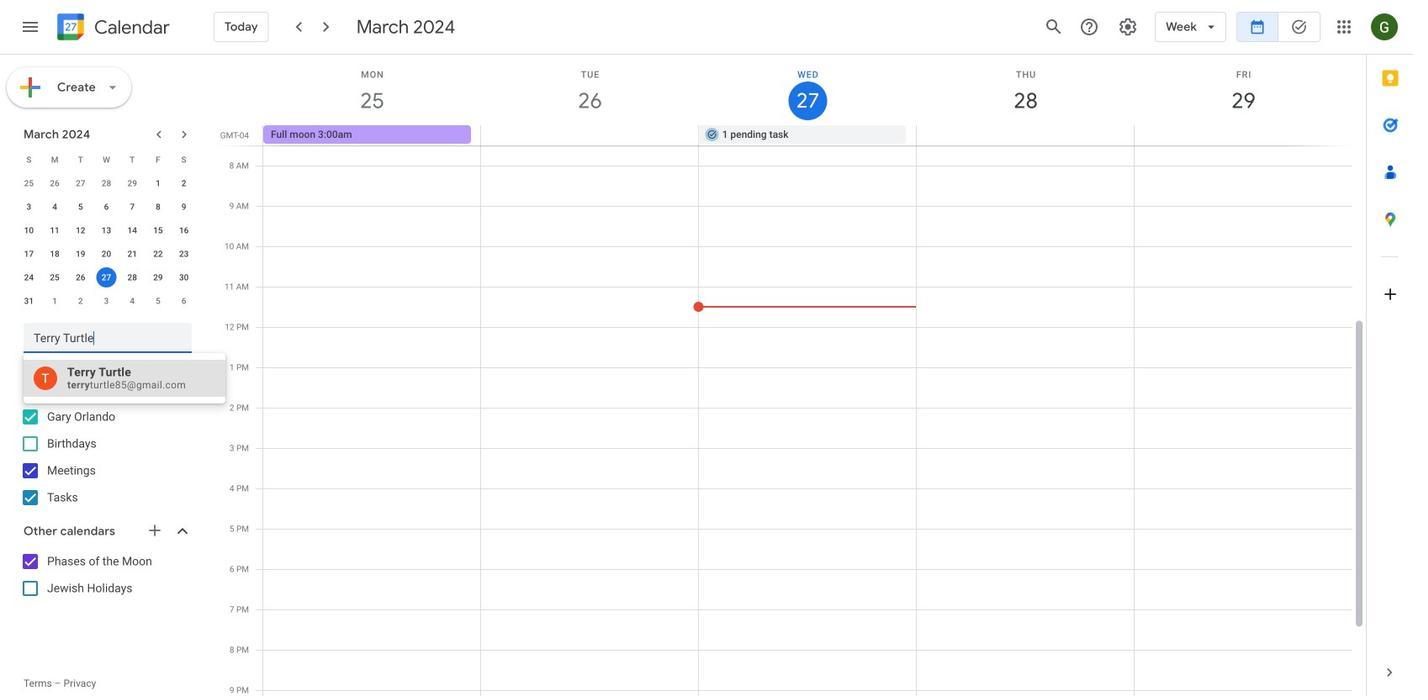 Task type: locate. For each thing, give the bounding box(es) containing it.
1 element
[[148, 173, 168, 193]]

row
[[256, 125, 1366, 146], [16, 148, 197, 172], [16, 172, 197, 195], [16, 195, 197, 219], [16, 219, 197, 242], [16, 242, 197, 266], [16, 266, 197, 289], [16, 289, 197, 313]]

grid
[[215, 55, 1366, 697]]

april 6 element
[[174, 291, 194, 311]]

12 element
[[70, 220, 91, 241]]

7 element
[[122, 197, 142, 217]]

april 4 element
[[122, 291, 142, 311]]

settings menu image
[[1118, 17, 1138, 37]]

14 element
[[122, 220, 142, 241]]

20 element
[[96, 244, 116, 264]]

26 element
[[70, 267, 91, 288]]

25 element
[[45, 267, 65, 288]]

None search field
[[0, 316, 209, 353]]

24 element
[[19, 267, 39, 288]]

calendar element
[[54, 10, 170, 47]]

february 26 element
[[45, 173, 65, 193]]

heading
[[91, 17, 170, 37]]

february 27 element
[[70, 173, 91, 193]]

row group
[[16, 172, 197, 313]]

tab list
[[1367, 55, 1413, 649]]

2 element
[[174, 173, 194, 193]]

cell
[[481, 125, 699, 146], [916, 125, 1134, 146], [1134, 125, 1352, 146], [93, 266, 119, 289]]

list box
[[24, 360, 225, 397]]

4 element
[[45, 197, 65, 217]]

10 element
[[19, 220, 39, 241]]

8 element
[[148, 197, 168, 217]]

3 element
[[19, 197, 39, 217]]

30 element
[[174, 267, 194, 288]]

april 5 element
[[148, 291, 168, 311]]

other calendars list
[[3, 548, 209, 602]]



Task type: describe. For each thing, give the bounding box(es) containing it.
15 element
[[148, 220, 168, 241]]

april 3 element
[[96, 291, 116, 311]]

Search for people text field
[[34, 323, 182, 353]]

heading inside 'calendar' element
[[91, 17, 170, 37]]

add other calendars image
[[146, 522, 163, 539]]

31 element
[[19, 291, 39, 311]]

february 29 element
[[122, 173, 142, 193]]

11 element
[[45, 220, 65, 241]]

17 element
[[19, 244, 39, 264]]

21 element
[[122, 244, 142, 264]]

5 element
[[70, 197, 91, 217]]

february 25 element
[[19, 173, 39, 193]]

9 element
[[174, 197, 194, 217]]

march 2024 grid
[[16, 148, 197, 313]]

19 element
[[70, 244, 91, 264]]

16 element
[[174, 220, 194, 241]]

6 element
[[96, 197, 116, 217]]

27, today element
[[96, 267, 116, 288]]

28 element
[[122, 267, 142, 288]]

april 1 element
[[45, 291, 65, 311]]

29 element
[[148, 267, 168, 288]]

22 element
[[148, 244, 168, 264]]

main drawer image
[[20, 17, 40, 37]]

february 28 element
[[96, 173, 116, 193]]

13 element
[[96, 220, 116, 241]]

23 element
[[174, 244, 194, 264]]

18 element
[[45, 244, 65, 264]]

cell inside march 2024 grid
[[93, 266, 119, 289]]

april 2 element
[[70, 291, 91, 311]]

my calendars list
[[3, 404, 209, 511]]



Task type: vqa. For each thing, say whether or not it's contained in the screenshot.
'27' element
no



